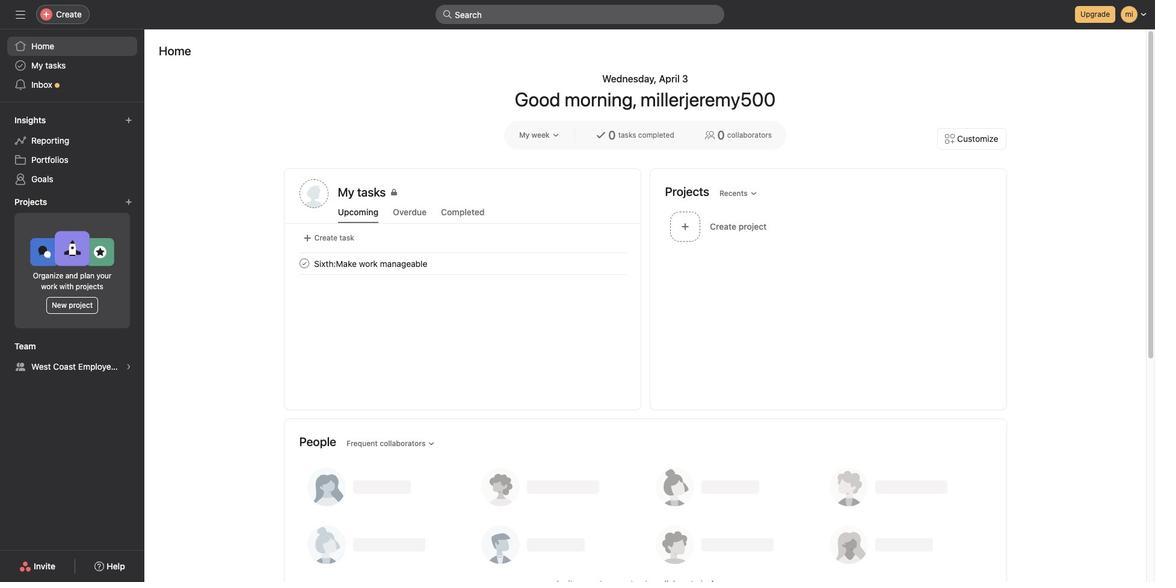 Task type: locate. For each thing, give the bounding box(es) containing it.
projects element
[[0, 191, 144, 336]]

Search tasks, projects, and more text field
[[436, 5, 725, 24]]

mark complete image
[[297, 256, 312, 271]]

hide sidebar image
[[16, 10, 25, 19]]

Mark complete checkbox
[[297, 256, 312, 271]]

new insights image
[[125, 117, 132, 124]]

insights element
[[0, 110, 144, 191]]

None field
[[436, 5, 725, 24]]



Task type: vqa. For each thing, say whether or not it's contained in the screenshot.
0 likes. Click to like this task image
no



Task type: describe. For each thing, give the bounding box(es) containing it.
prominent image
[[443, 10, 453, 19]]

new project or portfolio image
[[125, 199, 132, 206]]

see details, west coast employees 2 image
[[125, 364, 132, 371]]

teams element
[[0, 336, 144, 379]]

add profile photo image
[[299, 179, 328, 208]]

global element
[[0, 29, 144, 102]]



